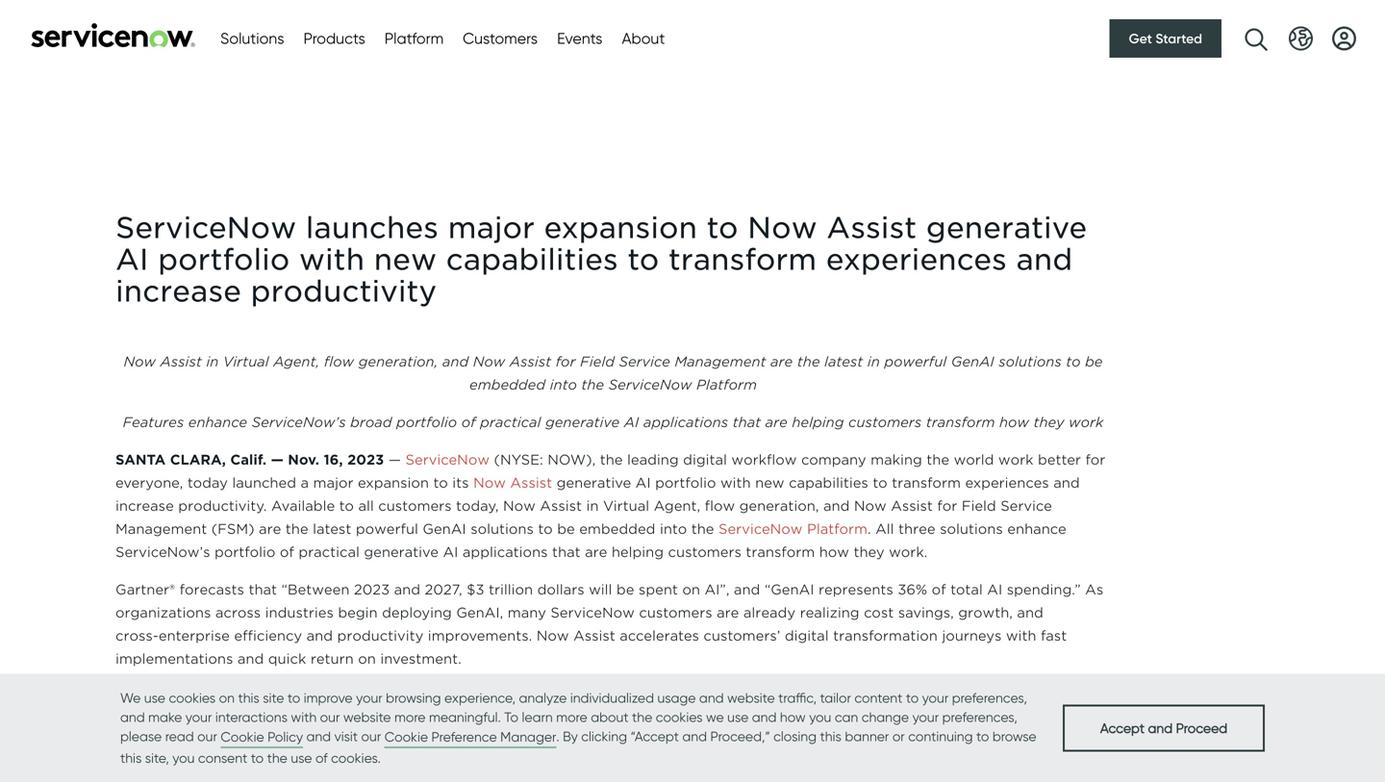 Task type: vqa. For each thing, say whether or not it's contained in the screenshot.
About POPUP BUTTON
yes



Task type: locate. For each thing, give the bounding box(es) containing it.
quick
[[268, 651, 306, 667]]

flow up 'broad'
[[324, 354, 354, 370]]

cookies up make
[[169, 690, 216, 706]]

2 — from the left
[[388, 452, 401, 468]]

about
[[622, 29, 665, 48]]

industries inside the gartner® forecasts that "between 2023 and 2027, $3 trillion dollars will be spent on ai", and "genai represents 36% of total ai spending." as organizations across industries begin deploying genai, many servicenow customers are already realizing cost savings, growth, and cross‑enterprise efficiency and productivity improvements. now assist accelerates customers' digital transformation journeys with fast implementations and quick return on investment.
[[265, 605, 334, 621]]

analyze
[[519, 690, 567, 706]]

cookies
[[169, 690, 216, 706], [656, 709, 703, 725]]

servicenow's up santa clara, calif. — nov. 16, 2023 — servicenow
[[252, 414, 346, 430]]

1 vertical spatial organizations
[[991, 734, 1086, 751]]

organizations inside "our customers are facing increasingly complex and competitive dynamics across industries and ai holds the key to enabling faster execution, smarter decision making, and greater business agility," said cj desai, president and chief operating officer at servicenow. "servicenow is leading the charge, by intelligently integrating generative ai into the core of the now platform and enabling organizations to harness ai securely and confidently to drive unprecedented speed to value for their business."
[[991, 734, 1086, 751]]

on up smarter
[[219, 690, 235, 706]]

0 horizontal spatial helping
[[612, 544, 664, 560]]

0 horizontal spatial you
[[172, 750, 195, 766]]

transform inside 'generative ai portfolio with new capabilities to transform experiences and increase productivity. available to all customers today, now assist in virtual agent, flow generation, and now assist for field service management (fsm) are the latest powerful genai solutions to be embedded into the'
[[892, 475, 961, 491]]

0 vertical spatial embedded
[[469, 377, 545, 393]]

capabilities
[[446, 242, 618, 277], [789, 475, 868, 491]]

0 horizontal spatial —
[[271, 452, 284, 468]]

1 horizontal spatial generation,
[[739, 498, 819, 514]]

platform down operating
[[830, 734, 891, 751]]

preferences, up servicenow.
[[952, 690, 1027, 706]]

portfolio inside servicenow launches major expansion to now assist generative ai portfolio with new capabilities to transform experiences and increase productivity
[[158, 242, 290, 277]]

enhance up spending."
[[1007, 521, 1067, 537]]

portfolio inside '. all three solutions enhance servicenow's portfolio of practical generative ai applications that are helping customers transform how they work.'
[[214, 544, 275, 560]]

0 vertical spatial latest
[[824, 354, 863, 370]]

you down tailor
[[809, 709, 831, 725]]

16,
[[324, 452, 343, 468]]

(fsm)
[[211, 521, 254, 537]]

1 vertical spatial practical
[[299, 544, 360, 560]]

0 horizontal spatial management
[[115, 521, 207, 537]]

proceed,"
[[710, 728, 770, 745]]

powerful
[[884, 354, 947, 370], [356, 521, 418, 537]]

1 horizontal spatial on
[[358, 651, 376, 667]]

be inside now assist in virtual agent, flow generation, and now assist for field service management are the latest in powerful genai solutions to be embedded into the servicenow platform
[[1085, 354, 1103, 370]]

2 horizontal spatial use
[[727, 709, 749, 725]]

represents
[[819, 581, 893, 598]]

that up efficiency
[[249, 581, 277, 598]]

cj
[[611, 711, 630, 728]]

flow down workflow
[[705, 498, 735, 514]]

generation, up servicenow platform link
[[739, 498, 819, 514]]

more
[[394, 709, 426, 725], [556, 709, 587, 725]]

that up workflow
[[733, 414, 761, 430]]

0 vertical spatial applications
[[643, 414, 728, 430]]

use up make
[[144, 690, 165, 706]]

cookie down greater
[[385, 729, 428, 745]]

increase
[[115, 274, 241, 308], [115, 498, 174, 514]]

industries up we at right
[[697, 688, 765, 705]]

use
[[144, 690, 165, 706], [727, 709, 749, 725], [291, 750, 312, 766]]

0 vertical spatial service
[[619, 354, 670, 370]]

organizations up "cross‑enterprise"
[[115, 605, 211, 621]]

solutions inside 'generative ai portfolio with new capabilities to transform experiences and increase productivity. available to all customers today, now assist in virtual agent, flow generation, and now assist for field service management (fsm) are the latest powerful genai solutions to be embedded into the'
[[471, 521, 534, 537]]

servicenow inside servicenow launches major expansion to now assist generative ai portfolio with new capabilities to transform experiences and increase productivity
[[115, 210, 296, 245]]

platform left all
[[807, 521, 868, 537]]

across inside the gartner® forecasts that "between 2023 and 2027, $3 trillion dollars will be spent on ai", and "genai represents 36% of total ai spending." as organizations across industries begin deploying genai, many servicenow customers are already realizing cost savings, growth, and cross‑enterprise efficiency and productivity improvements. now assist accelerates customers' digital transformation journeys with fast implementations and quick return on investment.
[[215, 605, 261, 621]]

1 horizontal spatial enhance
[[1007, 521, 1067, 537]]

1 horizontal spatial this
[[238, 690, 259, 706]]

smarter
[[191, 711, 246, 728]]

use up proceed," at the right of page
[[727, 709, 749, 725]]

this down please
[[120, 750, 142, 766]]

platform up workflow
[[696, 377, 757, 393]]

1 vertical spatial 2023
[[354, 581, 390, 598]]

enabling up at
[[937, 688, 998, 705]]

on right return
[[358, 651, 376, 667]]

for right better
[[1085, 452, 1106, 468]]

into up features enhance servicenow's broad portfolio of practical generative ai applications that are helping customers transform how they work
[[550, 377, 577, 393]]

they up better
[[1034, 414, 1064, 430]]

productivity down begin
[[337, 628, 424, 644]]

0 horizontal spatial agent,
[[273, 354, 320, 370]]

0 horizontal spatial organizations
[[115, 605, 211, 621]]

digital inside the gartner® forecasts that "between 2023 and 2027, $3 trillion dollars will be spent on ai", and "genai represents 36% of total ai spending." as organizations across industries begin deploying genai, many servicenow customers are already realizing cost savings, growth, and cross‑enterprise efficiency and productivity improvements. now assist accelerates customers' digital transformation journeys with fast implementations and quick return on investment.
[[785, 628, 829, 644]]

0 horizontal spatial generation,
[[358, 354, 438, 370]]

0 horizontal spatial website
[[343, 709, 391, 725]]

2 horizontal spatial our
[[361, 728, 381, 745]]

you
[[809, 709, 831, 725], [172, 750, 195, 766]]

helping up company
[[792, 414, 844, 430]]

ai inside servicenow launches major expansion to now assist generative ai portfolio with new capabilities to transform experiences and increase productivity
[[115, 242, 149, 277]]

cookie down interactions
[[221, 729, 264, 745]]

core
[[712, 734, 743, 751]]

0 vertical spatial virtual
[[223, 354, 269, 370]]

leading down interactions
[[225, 734, 277, 751]]

of inside "our customers are facing increasingly complex and competitive dynamics across industries and ai holds the key to enabling faster execution, smarter decision making, and greater business agility," said cj desai, president and chief operating officer at servicenow. "servicenow is leading the charge, by intelligently integrating generative ai into the core of the now platform and enabling organizations to harness ai securely and confidently to drive unprecedented speed to value for their business."
[[747, 734, 762, 751]]

1 horizontal spatial field
[[962, 498, 996, 514]]

execution,
[[115, 711, 187, 728]]

generation, inside 'generative ai portfolio with new capabilities to transform experiences and increase productivity. available to all customers today, now assist in virtual agent, flow generation, and now assist for field service management (fsm) are the latest powerful genai solutions to be embedded into the'
[[739, 498, 819, 514]]

embedded
[[469, 377, 545, 393], [579, 521, 656, 537]]

now inside "our customers are facing increasingly complex and competitive dynamics across industries and ai holds the key to enabling faster execution, smarter decision making, and greater business agility," said cj desai, president and chief operating officer at servicenow. "servicenow is leading the charge, by intelligently integrating generative ai into the core of the now platform and enabling organizations to harness ai securely and confidently to drive unprecedented speed to value for their business."
[[793, 734, 826, 751]]

that up dollars
[[552, 544, 581, 560]]

0 vertical spatial preferences,
[[952, 690, 1027, 706]]

cookies down the usage
[[656, 709, 703, 725]]

of inside the gartner® forecasts that "between 2023 and 2027, $3 trillion dollars will be spent on ai", and "genai represents 36% of total ai spending." as organizations across industries begin deploying genai, many servicenow customers are already realizing cost savings, growth, and cross‑enterprise efficiency and productivity improvements. now assist accelerates customers' digital transformation journeys with fast implementations and quick return on investment.
[[932, 581, 946, 598]]

launches
[[306, 210, 439, 245]]

0 horizontal spatial applications
[[463, 544, 548, 560]]

1 horizontal spatial flow
[[705, 498, 735, 514]]

customers right all at the bottom left of the page
[[378, 498, 452, 514]]

productivity
[[251, 274, 437, 308], [337, 628, 424, 644]]

now inside the gartner® forecasts that "between 2023 and 2027, $3 trillion dollars will be spent on ai", and "genai represents 36% of total ai spending." as organizations across industries begin deploying genai, many servicenow customers are already realizing cost savings, growth, and cross‑enterprise efficiency and productivity improvements. now assist accelerates customers' digital transformation journeys with fast implementations and quick return on investment.
[[536, 628, 569, 644]]

0 horizontal spatial virtual
[[223, 354, 269, 370]]

individualized
[[570, 690, 654, 706]]

to inside (nyse: now), the leading digital workflow company making the world work better for everyone, today launched a major expansion to its
[[433, 475, 448, 491]]

1 vertical spatial on
[[358, 651, 376, 667]]

0 horizontal spatial embedded
[[469, 377, 545, 393]]

experience,
[[444, 690, 516, 706]]

operating
[[821, 711, 889, 728]]

confidently
[[287, 758, 366, 774]]

solutions inside '. all three solutions enhance servicenow's portfolio of practical generative ai applications that are helping customers transform how they work.'
[[940, 521, 1003, 537]]

enhance up clara,
[[188, 414, 247, 430]]

forecasts
[[180, 581, 244, 598]]

field inside now assist in virtual agent, flow generation, and now assist for field service management are the latest in powerful genai solutions to be embedded into the servicenow platform
[[580, 354, 615, 370]]

1 vertical spatial agent,
[[654, 498, 700, 514]]

1 horizontal spatial you
[[809, 709, 831, 725]]

new inside servicenow launches major expansion to now assist generative ai portfolio with new capabilities to transform experiences and increase productivity
[[374, 242, 437, 277]]

more down the browsing
[[394, 709, 426, 725]]

2023 up begin
[[354, 581, 390, 598]]

realizing
[[800, 605, 860, 621]]

generation, up 'broad'
[[358, 354, 438, 370]]

of up business."
[[747, 734, 762, 751]]

productivity inside the gartner® forecasts that "between 2023 and 2027, $3 trillion dollars will be spent on ai", and "genai represents 36% of total ai spending." as organizations across industries begin deploying genai, many servicenow customers are already realizing cost savings, growth, and cross‑enterprise efficiency and productivity improvements. now assist accelerates customers' digital transformation journeys with fast implementations and quick return on investment.
[[337, 628, 424, 644]]

transform
[[668, 242, 817, 277], [926, 414, 995, 430], [892, 475, 961, 491], [746, 544, 815, 560]]

into inside 'generative ai portfolio with new capabilities to transform experiences and increase productivity. available to all customers today, now assist in virtual agent, flow generation, and now assist for field service management (fsm) are the latest powerful genai solutions to be embedded into the'
[[660, 521, 687, 537]]

1 horizontal spatial major
[[448, 210, 535, 245]]

practical up (nyse:
[[480, 414, 541, 430]]

0 vertical spatial flow
[[324, 354, 354, 370]]

customers inside the gartner® forecasts that "between 2023 and 2027, $3 trillion dollars will be spent on ai", and "genai represents 36% of total ai spending." as organizations across industries begin deploying genai, many servicenow customers are already realizing cost savings, growth, and cross‑enterprise efficiency and productivity improvements. now assist accelerates customers' digital transformation journeys with fast implementations and quick return on investment.
[[639, 605, 712, 621]]

assist inside the gartner® forecasts that "between 2023 and 2027, $3 trillion dollars will be spent on ai", and "genai represents 36% of total ai spending." as organizations across industries begin deploying genai, many servicenow customers are already realizing cost savings, growth, and cross‑enterprise efficiency and productivity improvements. now assist accelerates customers' digital transformation journeys with fast implementations and quick return on investment.
[[573, 628, 615, 644]]

1 vertical spatial field
[[962, 498, 996, 514]]

0 horizontal spatial field
[[580, 354, 615, 370]]

key
[[890, 688, 914, 705]]

on left ai",
[[682, 581, 700, 598]]

of up "between
[[280, 544, 294, 560]]

industries
[[265, 605, 334, 621], [697, 688, 765, 705]]

for inside "our customers are facing increasingly complex and competitive dynamics across industries and ai holds the key to enabling faster execution, smarter decision making, and greater business agility," said cj desai, president and chief operating officer at servicenow. "servicenow is leading the charge, by intelligently integrating generative ai into the core of the now platform and enabling organizations to harness ai securely and confidently to drive unprecedented speed to value for their business."
[[648, 758, 668, 774]]

major inside (nyse: now), the leading digital workflow company making the world work better for everyone, today launched a major expansion to its
[[313, 475, 353, 491]]

you down read
[[172, 750, 195, 766]]

agent,
[[273, 354, 320, 370], [654, 498, 700, 514]]

— down 'broad'
[[388, 452, 401, 468]]

customers up make
[[152, 688, 226, 705]]

at
[[943, 711, 957, 728]]

desai,
[[634, 711, 676, 728]]

website up proceed," at the right of page
[[727, 690, 775, 706]]

1 horizontal spatial they
[[1034, 414, 1064, 430]]

2023 right 16,
[[347, 452, 384, 468]]

enabling
[[937, 688, 998, 705], [926, 734, 986, 751]]

your up making,
[[356, 690, 383, 706]]

for up features enhance servicenow's broad portfolio of practical generative ai applications that are helping customers transform how they work
[[556, 354, 576, 370]]

fast
[[1041, 628, 1067, 644]]

0 vertical spatial servicenow's
[[252, 414, 346, 430]]

practical up "between
[[299, 544, 360, 560]]

our down smarter
[[197, 728, 217, 745]]

integrating
[[473, 734, 550, 751]]

improve
[[304, 690, 353, 706]]

embedded up (nyse:
[[469, 377, 545, 393]]

and inside the . by clicking "accept and proceed," closing this banner or continuing to browse this site, you consent to the use of cookies.
[[682, 728, 707, 745]]

0 vertical spatial 2023
[[347, 452, 384, 468]]

cookie
[[221, 729, 264, 745], [385, 729, 428, 745]]

1 vertical spatial new
[[755, 475, 785, 491]]

and inside the cookie policy and visit our cookie preference manager
[[306, 728, 331, 745]]

0 horizontal spatial new
[[374, 242, 437, 277]]

begin
[[338, 605, 378, 621]]

transform inside servicenow launches major expansion to now assist generative ai portfolio with new capabilities to transform experiences and increase productivity
[[668, 242, 817, 277]]

1 horizontal spatial capabilities
[[789, 475, 868, 491]]

savings,
[[898, 605, 954, 621]]

generative
[[926, 210, 1087, 245], [545, 414, 620, 430], [557, 475, 631, 491], [364, 544, 439, 560], [555, 734, 629, 751]]

increasingly
[[304, 688, 389, 705]]

1 horizontal spatial agent,
[[654, 498, 700, 514]]

you inside the . by clicking "accept and proceed," closing this banner or continuing to browse this site, you consent to the use of cookies.
[[172, 750, 195, 766]]

1 vertical spatial website
[[343, 709, 391, 725]]

work right world
[[998, 452, 1034, 468]]

servicenow inside the gartner® forecasts that "between 2023 and 2027, $3 trillion dollars will be spent on ai", and "genai represents 36% of total ai spending." as organizations across industries begin deploying genai, many servicenow customers are already realizing cost savings, growth, and cross‑enterprise efficiency and productivity improvements. now assist accelerates customers' digital transformation journeys with fast implementations and quick return on investment.
[[551, 605, 635, 621]]

work inside (nyse: now), the leading digital workflow company making the world work better for everyone, today launched a major expansion to its
[[998, 452, 1034, 468]]

0 horizontal spatial powerful
[[356, 521, 418, 537]]

organizations down servicenow.
[[991, 734, 1086, 751]]

on inside we use cookies on this site to improve your browsing experience, analyze individualized usage and website traffic, tailor content to your preferences, and make your interactions with our website more meaningful. to learn more about the cookies we use and how you can change your preferences, please read our
[[219, 690, 235, 706]]

customers inside 'generative ai portfolio with new capabilities to transform experiences and increase productivity. available to all customers today, now assist in virtual agent, flow generation, and now assist for field service management (fsm) are the latest powerful genai solutions to be embedded into the'
[[378, 498, 452, 514]]

helping
[[792, 414, 844, 430], [612, 544, 664, 560]]

1 horizontal spatial across
[[647, 688, 693, 705]]

industries down "between
[[265, 605, 334, 621]]

work up better
[[1069, 414, 1104, 430]]

2 horizontal spatial that
[[733, 414, 761, 430]]

1 horizontal spatial .
[[868, 521, 871, 537]]

leading down features enhance servicenow's broad portfolio of practical generative ai applications that are helping customers transform how they work
[[627, 452, 679, 468]]

generative inside '. all three solutions enhance servicenow's portfolio of practical generative ai applications that are helping customers transform how they work.'
[[364, 544, 439, 560]]

1 horizontal spatial new
[[755, 475, 785, 491]]

and
[[1016, 242, 1073, 277], [442, 354, 469, 370], [1053, 475, 1080, 491], [823, 498, 850, 514], [394, 581, 420, 598], [734, 581, 760, 598], [1017, 605, 1044, 621], [306, 628, 333, 644], [237, 651, 264, 667], [457, 688, 483, 705], [770, 688, 796, 705], [699, 690, 724, 706], [120, 709, 145, 725], [752, 709, 777, 725], [372, 711, 399, 728], [751, 711, 778, 728], [1148, 720, 1173, 736], [306, 728, 331, 745], [682, 728, 707, 745], [895, 734, 922, 751], [256, 758, 283, 774]]

1 horizontal spatial management
[[675, 354, 766, 370]]

major inside servicenow launches major expansion to now assist generative ai portfolio with new capabilities to transform experiences and increase productivity
[[448, 210, 535, 245]]

2 horizontal spatial be
[[1085, 354, 1103, 370]]

speed
[[541, 758, 584, 774]]

1 horizontal spatial organizations
[[991, 734, 1086, 751]]

read
[[165, 728, 194, 745]]

everyone,
[[115, 475, 183, 491]]

platform inside "our customers are facing increasingly complex and competitive dynamics across industries and ai holds the key to enabling faster execution, smarter decision making, and greater business agility," said cj desai, president and chief operating officer at servicenow. "servicenow is leading the charge, by intelligently integrating generative ai into the core of the now platform and enabling organizations to harness ai securely and confidently to drive unprecedented speed to value for their business."
[[830, 734, 891, 751]]

use down policy
[[291, 750, 312, 766]]

0 horizontal spatial digital
[[683, 452, 727, 468]]

0 vertical spatial website
[[727, 690, 775, 706]]

for inside now assist in virtual agent, flow generation, and now assist for field service management are the latest in powerful genai solutions to be embedded into the servicenow platform
[[556, 354, 576, 370]]

servicenow platform
[[719, 521, 868, 537]]

1 horizontal spatial work
[[1069, 414, 1104, 430]]

platform button
[[385, 27, 444, 50]]

of left cookies.
[[315, 750, 328, 766]]

interactions
[[215, 709, 288, 725]]

0 horizontal spatial our
[[197, 728, 217, 745]]

0 vertical spatial agent,
[[273, 354, 320, 370]]

1 increase from the top
[[115, 274, 241, 308]]

applications down now assist in virtual agent, flow generation, and now assist for field service management are the latest in powerful genai solutions to be embedded into the servicenow platform
[[643, 414, 728, 430]]

genai inside 'generative ai portfolio with new capabilities to transform experiences and increase productivity. available to all customers today, now assist in virtual agent, flow generation, and now assist for field service management (fsm) are the latest powerful genai solutions to be embedded into the'
[[423, 521, 466, 537]]

1 horizontal spatial applications
[[643, 414, 728, 430]]

2023 inside the gartner® forecasts that "between 2023 and 2027, $3 trillion dollars will be spent on ai", and "genai represents 36% of total ai spending." as organizations across industries begin deploying genai, many servicenow customers are already realizing cost savings, growth, and cross‑enterprise efficiency and productivity improvements. now assist accelerates customers' digital transformation journeys with fast implementations and quick return on investment.
[[354, 581, 390, 598]]

embedded down (nyse: now), the leading digital workflow company making the world work better for everyone, today launched a major expansion to its on the bottom of the page
[[579, 521, 656, 537]]

servicenow.
[[961, 711, 1049, 728]]

faster
[[1002, 688, 1042, 705]]

0 vertical spatial across
[[215, 605, 261, 621]]

tailor
[[820, 690, 851, 706]]

2 vertical spatial that
[[249, 581, 277, 598]]

. inside the . by clicking "accept and proceed," closing this banner or continuing to browse this site, you consent to the use of cookies.
[[556, 728, 560, 745]]

and inside servicenow launches major expansion to now assist generative ai portfolio with new capabilities to transform experiences and increase productivity
[[1016, 242, 1073, 277]]

0 vertical spatial helping
[[792, 414, 844, 430]]

— left nov.
[[271, 452, 284, 468]]

genai
[[951, 354, 994, 370], [423, 521, 466, 537]]

are inside now assist in virtual agent, flow generation, and now assist for field service management are the latest in powerful genai solutions to be embedded into the servicenow platform
[[771, 354, 793, 370]]

accept and proceed
[[1100, 720, 1228, 736]]

.
[[868, 521, 871, 537], [556, 728, 560, 745]]

0 vertical spatial experiences
[[826, 242, 1007, 277]]

now
[[748, 210, 817, 245], [124, 354, 156, 370], [473, 354, 505, 370], [473, 475, 506, 491], [503, 498, 536, 514], [854, 498, 887, 514], [536, 628, 569, 644], [793, 734, 826, 751]]

0 horizontal spatial major
[[313, 475, 353, 491]]

0 vertical spatial cookies
[[169, 690, 216, 706]]

management
[[675, 354, 766, 370], [115, 521, 207, 537]]

the inside we use cookies on this site to improve your browsing experience, analyze individualized usage and website traffic, tailor content to your preferences, and make your interactions with our website more meaningful. to learn more about the cookies we use and how you can change your preferences, please read our
[[632, 709, 652, 725]]

0 vertical spatial this
[[238, 690, 259, 706]]

0 vertical spatial field
[[580, 354, 615, 370]]

already
[[743, 605, 796, 621]]

field up features enhance servicenow's broad portfolio of practical generative ai applications that are helping customers transform how they work
[[580, 354, 615, 370]]

this up interactions
[[238, 690, 259, 706]]

1 horizontal spatial industries
[[697, 688, 765, 705]]

2023
[[347, 452, 384, 468], [354, 581, 390, 598]]

helping up the spent
[[612, 544, 664, 560]]

0 vertical spatial digital
[[683, 452, 727, 468]]

expansion inside servicenow launches major expansion to now assist generative ai portfolio with new capabilities to transform experiences and increase productivity
[[544, 210, 697, 245]]

service down better
[[1001, 498, 1052, 514]]

more up 'by'
[[556, 709, 587, 725]]

1 horizontal spatial be
[[617, 581, 634, 598]]

cookie policy link
[[221, 727, 303, 748]]

increase inside servicenow launches major expansion to now assist generative ai portfolio with new capabilities to transform experiences and increase productivity
[[115, 274, 241, 308]]

2 horizontal spatial on
[[682, 581, 700, 598]]

1 horizontal spatial expansion
[[544, 210, 697, 245]]

expansion inside (nyse: now), the leading digital workflow company making the world work better for everyone, today launched a major expansion to its
[[358, 475, 429, 491]]

0 vertical spatial leading
[[627, 452, 679, 468]]

into up the spent
[[660, 521, 687, 537]]

for down "accept
[[648, 758, 668, 774]]

how inside '. all three solutions enhance servicenow's portfolio of practical generative ai applications that are helping customers transform how they work.'
[[819, 544, 849, 560]]

1 horizontal spatial embedded
[[579, 521, 656, 537]]

their
[[673, 758, 705, 774]]

the
[[797, 354, 820, 370], [581, 377, 604, 393], [600, 452, 623, 468], [927, 452, 949, 468], [286, 521, 308, 537], [691, 521, 714, 537], [863, 688, 886, 705], [632, 709, 652, 725], [281, 734, 304, 751], [685, 734, 708, 751], [766, 734, 789, 751], [267, 750, 287, 766]]

transformation
[[833, 628, 938, 644]]

. left all
[[868, 521, 871, 537]]

1 vertical spatial powerful
[[356, 521, 418, 537]]

1 vertical spatial cookies
[[656, 709, 703, 725]]

1 vertical spatial into
[[660, 521, 687, 537]]

this
[[238, 690, 259, 706], [820, 728, 842, 745], [120, 750, 142, 766]]

practical
[[480, 414, 541, 430], [299, 544, 360, 560]]

with inside servicenow launches major expansion to now assist generative ai portfolio with new capabilities to transform experiences and increase productivity
[[299, 242, 365, 277]]

service up features enhance servicenow's broad portfolio of practical generative ai applications that are helping customers transform how they work
[[619, 354, 670, 370]]

. inside '. all three solutions enhance servicenow's portfolio of practical generative ai applications that are helping customers transform how they work.'
[[868, 521, 871, 537]]

into down the desai,
[[653, 734, 680, 751]]

competitive
[[488, 688, 571, 705]]

across up the desai,
[[647, 688, 693, 705]]

0 horizontal spatial that
[[249, 581, 277, 598]]

across down forecasts
[[215, 605, 261, 621]]

visit
[[334, 728, 358, 745]]

1 horizontal spatial cookie
[[385, 729, 428, 745]]

for down world
[[937, 498, 957, 514]]

customers inside "our customers are facing increasingly complex and competitive dynamics across industries and ai holds the key to enabling faster execution, smarter decision making, and greater business agility," said cj desai, president and chief operating officer at servicenow. "servicenow is leading the charge, by intelligently integrating generative ai into the core of the now platform and enabling organizations to harness ai securely and confidently to drive unprecedented speed to value for their business."
[[152, 688, 226, 705]]

gartner®
[[115, 581, 175, 598]]

1 vertical spatial be
[[557, 521, 575, 537]]

website up by at the left bottom
[[343, 709, 391, 725]]

servicenow
[[115, 210, 296, 245], [609, 377, 692, 393], [405, 452, 490, 468], [719, 521, 803, 537], [551, 605, 635, 621]]

leading inside "our customers are facing increasingly complex and competitive dynamics across industries and ai holds the key to enabling faster execution, smarter decision making, and greater business agility," said cj desai, president and chief operating officer at servicenow. "servicenow is leading the charge, by intelligently integrating generative ai into the core of the now platform and enabling organizations to harness ai securely and confidently to drive unprecedented speed to value for their business."
[[225, 734, 277, 751]]

digital left workflow
[[683, 452, 727, 468]]

management inside 'generative ai portfolio with new capabilities to transform experiences and increase productivity. available to all customers today, now assist in virtual agent, flow generation, and now assist for field service management (fsm) are the latest powerful genai solutions to be embedded into the'
[[115, 521, 207, 537]]

servicenow inside now assist in virtual agent, flow generation, and now assist for field service management are the latest in powerful genai solutions to be embedded into the servicenow platform
[[609, 377, 692, 393]]

1 vertical spatial applications
[[463, 544, 548, 560]]

virtual
[[223, 354, 269, 370], [603, 498, 649, 514]]

1 vertical spatial this
[[820, 728, 842, 745]]

digital down realizing on the bottom of the page
[[785, 628, 829, 644]]

0 horizontal spatial servicenow's
[[115, 544, 210, 560]]

field down world
[[962, 498, 996, 514]]

field
[[580, 354, 615, 370], [962, 498, 996, 514]]

increase inside 'generative ai portfolio with new capabilities to transform experiences and increase productivity. available to all customers today, now assist in virtual agent, flow generation, and now assist for field service management (fsm) are the latest powerful genai solutions to be embedded into the'
[[115, 498, 174, 514]]

1 vertical spatial how
[[819, 544, 849, 560]]

of inside the . by clicking "accept and proceed," closing this banner or continuing to browse this site, you consent to the use of cookies.
[[315, 750, 328, 766]]

practical inside '. all three solutions enhance servicenow's portfolio of practical generative ai applications that are helping customers transform how they work.'
[[299, 544, 360, 560]]

service inside now assist in virtual agent, flow generation, and now assist for field service management are the latest in powerful genai solutions to be embedded into the servicenow platform
[[619, 354, 670, 370]]

servicenow image
[[29, 23, 197, 48]]

they down all
[[854, 544, 885, 560]]

2 vertical spatial how
[[780, 709, 806, 725]]

1 vertical spatial they
[[854, 544, 885, 560]]

customers
[[848, 414, 922, 430], [378, 498, 452, 514], [668, 544, 742, 560], [639, 605, 712, 621], [152, 688, 226, 705]]

. left 'by'
[[556, 728, 560, 745]]

that inside the gartner® forecasts that "between 2023 and 2027, $3 trillion dollars will be spent on ai", and "genai represents 36% of total ai spending." as organizations across industries begin deploying genai, many servicenow customers are already realizing cost savings, growth, and cross‑enterprise efficiency and productivity improvements. now assist accelerates customers' digital transformation journeys with fast implementations and quick return on investment.
[[249, 581, 277, 598]]

1 more from the left
[[394, 709, 426, 725]]

preferences, up browse
[[942, 709, 1018, 725]]

all
[[875, 521, 894, 537]]

enhance
[[188, 414, 247, 430], [1007, 521, 1067, 537]]

2 increase from the top
[[115, 498, 174, 514]]

or
[[892, 728, 905, 745]]

latest inside now assist in virtual agent, flow generation, and now assist for field service management are the latest in powerful genai solutions to be embedded into the servicenow platform
[[824, 354, 863, 370]]

this inside we use cookies on this site to improve your browsing experience, analyze individualized usage and website traffic, tailor content to your preferences, and make your interactions with our website more meaningful. to learn more about the cookies we use and how you can change your preferences, please read our
[[238, 690, 259, 706]]

customers up ai",
[[668, 544, 742, 560]]

1 horizontal spatial that
[[552, 544, 581, 560]]

our down improve
[[320, 709, 340, 725]]

this down can
[[820, 728, 842, 745]]

. for all
[[868, 521, 871, 537]]

applications up trillion
[[463, 544, 548, 560]]

productivity down launches
[[251, 274, 437, 308]]

today
[[187, 475, 228, 491]]

0 vertical spatial productivity
[[251, 274, 437, 308]]

1 horizontal spatial our
[[320, 709, 340, 725]]

1 horizontal spatial genai
[[951, 354, 994, 370]]

we
[[120, 690, 141, 706]]

1 vertical spatial across
[[647, 688, 693, 705]]

customers'
[[704, 628, 780, 644]]

0 horizontal spatial .
[[556, 728, 560, 745]]

experiences inside servicenow launches major expansion to now assist generative ai portfolio with new capabilities to transform experiences and increase productivity
[[826, 242, 1007, 277]]

enabling down at
[[926, 734, 986, 751]]

customers up accelerates
[[639, 605, 712, 621]]

of right '36%'
[[932, 581, 946, 598]]

president
[[680, 711, 747, 728]]

servicenow's up gartner®
[[115, 544, 210, 560]]

experiences inside 'generative ai portfolio with new capabilities to transform experiences and increase productivity. available to all customers today, now assist in virtual agent, flow generation, and now assist for field service management (fsm) are the latest powerful genai solutions to be embedded into the'
[[965, 475, 1049, 491]]

ai inside '. all three solutions enhance servicenow's portfolio of practical generative ai applications that are helping customers transform how they work.'
[[443, 544, 458, 560]]

0 vertical spatial practical
[[480, 414, 541, 430]]

0 horizontal spatial service
[[619, 354, 670, 370]]

our right visit
[[361, 728, 381, 745]]

you inside we use cookies on this site to improve your browsing experience, analyze individualized usage and website traffic, tailor content to your preferences, and make your interactions with our website more meaningful. to learn more about the cookies we use and how you can change your preferences, please read our
[[809, 709, 831, 725]]

said
[[579, 711, 607, 728]]



Task type: describe. For each thing, give the bounding box(es) containing it.
world
[[954, 452, 994, 468]]

0 vertical spatial work
[[1069, 414, 1104, 430]]

now assist link
[[473, 475, 552, 491]]

$3
[[467, 581, 484, 598]]

platform inside now assist in virtual agent, flow generation, and now assist for field service management are the latest in powerful genai solutions to be embedded into the servicenow platform
[[696, 377, 757, 393]]

industries inside "our customers are facing increasingly complex and competitive dynamics across industries and ai holds the key to enabling faster execution, smarter decision making, and greater business agility," said cj desai, president and chief operating officer at servicenow. "servicenow is leading the charge, by intelligently integrating generative ai into the core of the now platform and enabling organizations to harness ai securely and confidently to drive unprecedented speed to value for their business."
[[697, 688, 765, 705]]

return
[[311, 651, 354, 667]]

helping inside '. all three solutions enhance servicenow's portfolio of practical generative ai applications that are helping customers transform how they work.'
[[612, 544, 664, 560]]

productivity.
[[178, 498, 267, 514]]

by
[[365, 734, 382, 751]]

closing
[[774, 728, 817, 745]]

of inside '. all three solutions enhance servicenow's portfolio of practical generative ai applications that are helping customers transform how they work.'
[[280, 544, 294, 560]]

is
[[210, 734, 221, 751]]

your up at
[[922, 690, 949, 706]]

are inside 'generative ai portfolio with new capabilities to transform experiences and increase productivity. available to all customers today, now assist in virtual agent, flow generation, and now assist for field service management (fsm) are the latest powerful genai solutions to be embedded into the'
[[259, 521, 281, 537]]

powerful inside 'generative ai portfolio with new capabilities to transform experiences and increase productivity. available to all customers today, now assist in virtual agent, flow generation, and now assist for field service management (fsm) are the latest powerful genai solutions to be embedded into the'
[[356, 521, 418, 537]]

officer
[[893, 711, 939, 728]]

change
[[862, 709, 909, 725]]

solutions
[[220, 29, 284, 48]]

making,
[[313, 711, 368, 728]]

drive
[[390, 758, 425, 774]]

are inside the gartner® forecasts that "between 2023 and 2027, $3 trillion dollars will be spent on ai", and "genai represents 36% of total ai spending." as organizations across industries begin deploying genai, many servicenow customers are already realizing cost savings, growth, and cross‑enterprise efficiency and productivity improvements. now assist accelerates customers' digital transformation journeys with fast implementations and quick return on investment.
[[717, 605, 739, 621]]

now inside servicenow launches major expansion to now assist generative ai portfolio with new capabilities to transform experiences and increase productivity
[[748, 210, 817, 245]]

learn
[[522, 709, 553, 725]]

workflow
[[731, 452, 797, 468]]

transform inside '. all three solutions enhance servicenow's portfolio of practical generative ai applications that are helping customers transform how they work.'
[[746, 544, 815, 560]]

virtual inside 'generative ai portfolio with new capabilities to transform experiences and increase productivity. available to all customers today, now assist in virtual agent, flow generation, and now assist for field service management (fsm) are the latest powerful genai solutions to be embedded into the'
[[603, 498, 649, 514]]

into inside now assist in virtual agent, flow generation, and now assist for field service management are the latest in powerful genai solutions to be embedded into the servicenow platform
[[550, 377, 577, 393]]

"accept
[[631, 728, 679, 745]]

facing
[[257, 688, 300, 705]]

unprecedented
[[429, 758, 536, 774]]

complex
[[393, 688, 453, 705]]

0 horizontal spatial use
[[144, 690, 165, 706]]

agent, inside now assist in virtual agent, flow generation, and now assist for field service management are the latest in powerful genai solutions to be embedded into the servicenow platform
[[273, 354, 320, 370]]

flow inside 'generative ai portfolio with new capabilities to transform experiences and increase productivity. available to all customers today, now assist in virtual agent, flow generation, and now assist for field service management (fsm) are the latest powerful genai solutions to be embedded into the'
[[705, 498, 735, 514]]

efficiency
[[234, 628, 302, 644]]

implementations
[[115, 651, 233, 667]]

accept
[[1100, 720, 1145, 736]]

generative inside servicenow launches major expansion to now assist generative ai portfolio with new capabilities to transform experiences and increase productivity
[[926, 210, 1087, 245]]

virtual inside now assist in virtual agent, flow generation, and now assist for field service management are the latest in powerful genai solutions to be embedded into the servicenow platform
[[223, 354, 269, 370]]

its
[[452, 475, 469, 491]]

genai inside now assist in virtual agent, flow generation, and now assist for field service management are the latest in powerful genai solutions to be embedded into the servicenow platform
[[951, 354, 994, 370]]

enhance inside '. all three solutions enhance servicenow's portfolio of practical generative ai applications that are helping customers transform how they work.'
[[1007, 521, 1067, 537]]

2 horizontal spatial how
[[999, 414, 1029, 430]]

servicenow link
[[405, 452, 490, 468]]

field inside 'generative ai portfolio with new capabilities to transform experiences and increase productivity. available to all customers today, now assist in virtual agent, flow generation, and now assist for field service management (fsm) are the latest powerful genai solutions to be embedded into the'
[[962, 498, 996, 514]]

0 vertical spatial on
[[682, 581, 700, 598]]

36%
[[898, 581, 927, 598]]

the inside the . by clicking "accept and proceed," closing this banner or continuing to browse this site, you consent to the use of cookies.
[[267, 750, 287, 766]]

leading inside (nyse: now), the leading digital workflow company making the world work better for everyone, today launched a major expansion to its
[[627, 452, 679, 468]]

latest inside 'generative ai portfolio with new capabilities to transform experiences and increase productivity. available to all customers today, now assist in virtual agent, flow generation, and now assist for field service management (fsm) are the latest powerful genai solutions to be embedded into the'
[[313, 521, 351, 537]]

1 horizontal spatial practical
[[480, 414, 541, 430]]

organizations inside the gartner® forecasts that "between 2023 and 2027, $3 trillion dollars will be spent on ai", and "genai represents 36% of total ai spending." as organizations across industries begin deploying genai, many servicenow customers are already realizing cost savings, growth, and cross‑enterprise efficiency and productivity improvements. now assist accelerates customers' digital transformation journeys with fast implementations and quick return on investment.
[[115, 605, 211, 621]]

total
[[950, 581, 983, 598]]

into inside "our customers are facing increasingly complex and competitive dynamics across industries and ai holds the key to enabling faster execution, smarter decision making, and greater business agility," said cj desai, president and chief operating officer at servicenow. "servicenow is leading the charge, by intelligently integrating generative ai into the core of the now platform and enabling organizations to harness ai securely and confidently to drive unprecedented speed to value for their business."
[[653, 734, 680, 751]]

please
[[120, 728, 162, 745]]

0 horizontal spatial this
[[120, 750, 142, 766]]

get started
[[1129, 30, 1202, 47]]

they inside '. all three solutions enhance servicenow's portfolio of practical generative ai applications that are helping customers transform how they work.'
[[854, 544, 885, 560]]

across inside "our customers are facing increasingly complex and competitive dynamics across industries and ai holds the key to enabling faster execution, smarter decision making, and greater business agility," said cj desai, president and chief operating officer at servicenow. "servicenow is leading the charge, by intelligently integrating generative ai into the core of the now platform and enabling organizations to harness ai securely and confidently to drive unprecedented speed to value for their business."
[[647, 688, 693, 705]]

. for by
[[556, 728, 560, 745]]

go to servicenow account image
[[1332, 26, 1356, 51]]

with inside the gartner® forecasts that "between 2023 and 2027, $3 trillion dollars will be spent on ai", and "genai represents 36% of total ai spending." as organizations across industries begin deploying genai, many servicenow customers are already realizing cost savings, growth, and cross‑enterprise efficiency and productivity improvements. now assist accelerates customers' digital transformation journeys with fast implementations and quick return on investment.
[[1006, 628, 1036, 644]]

solutions inside now assist in virtual agent, flow generation, and now assist for field service management are the latest in powerful genai solutions to be embedded into the servicenow platform
[[999, 354, 1062, 370]]

assist inside servicenow launches major expansion to now assist generative ai portfolio with new capabilities to transform experiences and increase productivity
[[827, 210, 917, 245]]

1 horizontal spatial website
[[727, 690, 775, 706]]

2 more from the left
[[556, 709, 587, 725]]

traffic,
[[778, 690, 817, 706]]

content
[[855, 690, 903, 706]]

trillion
[[489, 581, 533, 598]]

dollars
[[537, 581, 584, 598]]

1 vertical spatial preferences,
[[942, 709, 1018, 725]]

0 vertical spatial they
[[1034, 414, 1064, 430]]

broad
[[350, 414, 392, 430]]

1 horizontal spatial servicenow's
[[252, 414, 346, 430]]

customers up making on the bottom
[[848, 414, 922, 430]]

. by clicking "accept and proceed," closing this banner or continuing to browse this site, you consent to the use of cookies.
[[120, 728, 1037, 766]]

(nyse: now), the leading digital workflow company making the world work better for everyone, today launched a major expansion to its
[[115, 452, 1106, 491]]

ai inside 'generative ai portfolio with new capabilities to transform experiences and increase productivity. available to all customers today, now assist in virtual agent, flow generation, and now assist for field service management (fsm) are the latest powerful genai solutions to be embedded into the'
[[636, 475, 651, 491]]

of up servicenow link
[[461, 414, 476, 430]]

events
[[557, 29, 603, 48]]

company
[[801, 452, 866, 468]]

work.
[[889, 544, 928, 560]]

browse
[[993, 728, 1037, 745]]

value
[[607, 758, 644, 774]]

new inside 'generative ai portfolio with new capabilities to transform experiences and increase productivity. available to all customers today, now assist in virtual agent, flow generation, and now assist for field service management (fsm) are the latest powerful genai solutions to be embedded into the'
[[755, 475, 785, 491]]

genai,
[[456, 605, 503, 621]]

spending."
[[1007, 581, 1081, 598]]

platform right products
[[385, 29, 444, 48]]

accelerates
[[620, 628, 699, 644]]

to
[[504, 709, 518, 725]]

a
[[301, 475, 309, 491]]

generation, inside now assist in virtual agent, flow generation, and now assist for field service management are the latest in powerful genai solutions to be embedded into the servicenow platform
[[358, 354, 438, 370]]

0 vertical spatial enabling
[[937, 688, 998, 705]]

0 vertical spatial that
[[733, 414, 761, 430]]

customers button
[[463, 27, 538, 50]]

capabilities inside 'generative ai portfolio with new capabilities to transform experiences and increase productivity. available to all customers today, now assist in virtual agent, flow generation, and now assist for field service management (fsm) are the latest powerful genai solutions to be embedded into the'
[[789, 475, 868, 491]]

policy
[[268, 729, 303, 745]]

1 vertical spatial use
[[727, 709, 749, 725]]

customers
[[463, 29, 538, 48]]

spent
[[639, 581, 678, 598]]

1 vertical spatial enabling
[[926, 734, 986, 751]]

be inside 'generative ai portfolio with new capabilities to transform experiences and increase productivity. available to all customers today, now assist in virtual agent, flow generation, and now assist for field service management (fsm) are the latest powerful genai solutions to be embedded into the'
[[557, 521, 575, 537]]

in inside 'generative ai portfolio with new capabilities to transform experiences and increase productivity. available to all customers today, now assist in virtual agent, flow generation, and now assist for field service management (fsm) are the latest powerful genai solutions to be embedded into the'
[[586, 498, 599, 514]]

manager
[[500, 729, 556, 745]]

servicenow launches major expansion to now assist generative ai portfolio with new capabilities to transform experiences and increase productivity
[[115, 210, 1087, 308]]

usage
[[657, 690, 696, 706]]

portfolio inside 'generative ai portfolio with new capabilities to transform experiences and increase productivity. available to all customers today, now assist in virtual agent, flow generation, and now assist for field service management (fsm) are the latest powerful genai solutions to be embedded into the'
[[655, 475, 716, 491]]

started
[[1156, 30, 1202, 47]]

harness
[[115, 758, 170, 774]]

site,
[[145, 750, 169, 766]]

embedded inside 'generative ai portfolio with new capabilities to transform experiences and increase productivity. available to all customers today, now assist in virtual agent, flow generation, and now assist for field service management (fsm) are the latest powerful genai solutions to be embedded into the'
[[579, 521, 656, 537]]

how inside we use cookies on this site to improve your browsing experience, analyze individualized usage and website traffic, tailor content to your preferences, and make your interactions with our website more meaningful. to learn more about the cookies we use and how you can change your preferences, please read our
[[780, 709, 806, 725]]

capabilities inside servicenow launches major expansion to now assist generative ai portfolio with new capabilities to transform experiences and increase productivity
[[446, 242, 618, 277]]

2 horizontal spatial this
[[820, 728, 842, 745]]

investment.
[[380, 651, 461, 667]]

1 — from the left
[[271, 452, 284, 468]]

journeys
[[942, 628, 1002, 644]]

0 horizontal spatial enhance
[[188, 414, 247, 430]]

ai inside the gartner® forecasts that "between 2023 and 2027, $3 trillion dollars will be spent on ai", and "genai represents 36% of total ai spending." as organizations across industries begin deploying genai, many servicenow customers are already realizing cost savings, growth, and cross‑enterprise efficiency and productivity improvements. now assist accelerates customers' digital transformation journeys with fast implementations and quick return on investment.
[[987, 581, 1003, 598]]

2027,
[[425, 581, 462, 598]]

service inside 'generative ai portfolio with new capabilities to transform experiences and increase productivity. available to all customers today, now assist in virtual agent, flow generation, and now assist for field service management (fsm) are the latest powerful genai solutions to be embedded into the'
[[1001, 498, 1052, 514]]

embedded inside now assist in virtual agent, flow generation, and now assist for field service management are the latest in powerful genai solutions to be embedded into the servicenow platform
[[469, 377, 545, 393]]

your up read
[[185, 709, 212, 725]]

management inside now assist in virtual agent, flow generation, and now assist for field service management are the latest in powerful genai solutions to be embedded into the servicenow platform
[[675, 354, 766, 370]]

flow inside now assist in virtual agent, flow generation, and now assist for field service management are the latest in powerful genai solutions to be embedded into the servicenow platform
[[324, 354, 354, 370]]

products
[[303, 29, 365, 48]]

be inside the gartner® forecasts that "between 2023 and 2027, $3 trillion dollars will be spent on ai", and "genai represents 36% of total ai spending." as organizations across industries begin deploying genai, many servicenow customers are already realizing cost savings, growth, and cross‑enterprise efficiency and productivity improvements. now assist accelerates customers' digital transformation journeys with fast implementations and quick return on investment.
[[617, 581, 634, 598]]

0 horizontal spatial in
[[206, 354, 219, 370]]

by
[[563, 728, 578, 745]]

products button
[[303, 27, 365, 50]]

1 horizontal spatial cookies
[[656, 709, 703, 725]]

business."
[[709, 758, 779, 774]]

use inside the . by clicking "accept and proceed," closing this banner or continuing to browse this site, you consent to the use of cookies.
[[291, 750, 312, 766]]

for inside 'generative ai portfolio with new capabilities to transform experiences and increase productivity. available to all customers today, now assist in virtual agent, flow generation, and now assist for field service management (fsm) are the latest powerful genai solutions to be embedded into the'
[[937, 498, 957, 514]]

2 cookie from the left
[[385, 729, 428, 745]]

cost
[[864, 605, 894, 621]]

agility,"
[[523, 711, 574, 728]]

continuing
[[908, 728, 973, 745]]

solutions button
[[220, 27, 284, 50]]

we use cookies on this site to improve your browsing experience, analyze individualized usage and website traffic, tailor content to your preferences, and make your interactions with our website more meaningful. to learn more about the cookies we use and how you can change your preferences, please read our
[[120, 690, 1027, 745]]

customers inside '. all three solutions enhance servicenow's portfolio of practical generative ai applications that are helping customers transform how they work.'
[[668, 544, 742, 560]]

dynamics
[[576, 688, 643, 705]]

1 cookie from the left
[[221, 729, 264, 745]]

cookie preference manager link
[[385, 727, 556, 748]]

clara,
[[170, 452, 226, 468]]

can
[[835, 709, 858, 725]]

your up the continuing in the right bottom of the page
[[912, 709, 939, 725]]

gartner® forecasts that "between 2023 and 2027, $3 trillion dollars will be spent on ai", and "genai represents 36% of total ai spending." as organizations across industries begin deploying genai, many servicenow customers are already realizing cost savings, growth, and cross‑enterprise efficiency and productivity improvements. now assist accelerates customers' digital transformation journeys with fast implementations and quick return on investment.
[[115, 581, 1104, 667]]

generative inside 'generative ai portfolio with new capabilities to transform experiences and increase productivity. available to all customers today, now assist in virtual agent, flow generation, and now assist for field service management (fsm) are the latest powerful genai solutions to be embedded into the'
[[557, 475, 631, 491]]

three
[[898, 521, 936, 537]]

as
[[1085, 581, 1104, 598]]

cookies.
[[331, 750, 381, 766]]

2 horizontal spatial in
[[867, 354, 880, 370]]

and inside button
[[1148, 720, 1173, 736]]

and inside now assist in virtual agent, flow generation, and now assist for field service management are the latest in powerful genai solutions to be embedded into the servicenow platform
[[442, 354, 469, 370]]

for inside (nyse: now), the leading digital workflow company making the world work better for everyone, today launched a major expansion to its
[[1085, 452, 1106, 468]]

about button
[[622, 27, 665, 50]]

our inside the cookie policy and visit our cookie preference manager
[[361, 728, 381, 745]]

servicenow's inside '. all three solutions enhance servicenow's portfolio of practical generative ai applications that are helping customers transform how they work.'
[[115, 544, 210, 560]]

now),
[[548, 452, 596, 468]]

to inside now assist in virtual agent, flow generation, and now assist for field service management are the latest in powerful genai solutions to be embedded into the servicenow platform
[[1066, 354, 1081, 370]]

are inside "our customers are facing increasingly complex and competitive dynamics across industries and ai holds the key to enabling faster execution, smarter decision making, and greater business agility," said cj desai, president and chief operating officer at servicenow. "servicenow is leading the charge, by intelligently integrating generative ai into the core of the now platform and enabling organizations to harness ai securely and confidently to drive unprecedented speed to value for their business."
[[230, 688, 253, 705]]

"servicenow
[[115, 734, 206, 751]]

agent, inside 'generative ai portfolio with new capabilities to transform experiences and increase productivity. available to all customers today, now assist in virtual agent, flow generation, and now assist for field service management (fsm) are the latest powerful genai solutions to be embedded into the'
[[654, 498, 700, 514]]



